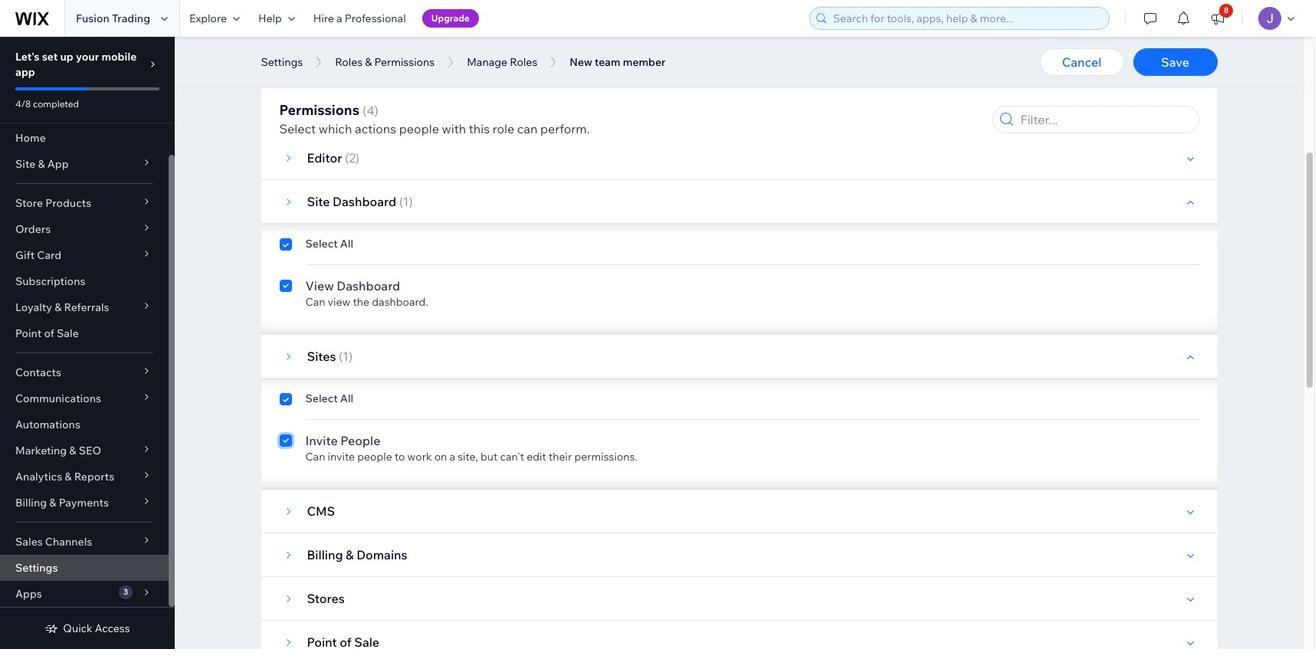 Task type: describe. For each thing, give the bounding box(es) containing it.
4/8
[[15, 98, 31, 110]]

let's
[[15, 50, 40, 64]]

orders button
[[0, 216, 169, 242]]

hire a professional link
[[304, 0, 415, 37]]

store products
[[15, 196, 91, 210]]

contacts
[[15, 366, 61, 380]]

loyalty
[[15, 301, 52, 314]]

reports
[[74, 470, 114, 484]]

set
[[42, 50, 58, 64]]

quick
[[63, 622, 93, 636]]

& for reports
[[65, 470, 72, 484]]

gift card
[[15, 248, 61, 262]]

sites
[[307, 349, 336, 364]]

marketing
[[15, 444, 67, 458]]

billing & payments
[[15, 496, 109, 510]]

app
[[47, 157, 69, 171]]

of
[[44, 327, 54, 340]]

select for sites
[[306, 392, 338, 406]]

app
[[15, 65, 35, 79]]

billing & payments button
[[0, 490, 169, 516]]

& for payments
[[49, 496, 56, 510]]

payments
[[59, 496, 109, 510]]

select for site
[[306, 237, 338, 251]]

people inside invite people can invite people to work on a site, but can't edit their permissions.
[[357, 450, 392, 464]]

settings button
[[253, 51, 311, 74]]

analytics & reports button
[[0, 464, 169, 490]]

automations
[[15, 418, 80, 432]]

sales
[[15, 535, 43, 549]]

view
[[306, 278, 334, 294]]

the
[[353, 295, 370, 309]]

hire a professional
[[313, 12, 406, 25]]

sale
[[57, 327, 79, 340]]

their
[[549, 450, 572, 464]]

communications button
[[0, 386, 169, 412]]

2
[[349, 150, 356, 166]]

fusion
[[76, 12, 110, 25]]

1 horizontal spatial 1
[[403, 194, 409, 209]]

subscriptions link
[[0, 268, 169, 294]]

Search for tools, apps, help & more... field
[[829, 8, 1105, 29]]

3
[[123, 587, 128, 597]]

sites ( 1 )
[[307, 349, 353, 364]]

to
[[395, 450, 405, 464]]

with
[[442, 121, 466, 136]]

up
[[60, 50, 73, 64]]

your
[[76, 50, 99, 64]]

roles & permissions button
[[328, 51, 443, 74]]

0 horizontal spatial 1
[[343, 349, 349, 364]]

can for view dashboard
[[306, 295, 325, 309]]

analytics
[[15, 470, 62, 484]]

domains
[[357, 547, 408, 563]]

dashboard for 1
[[333, 194, 396, 209]]

roles inside manage roles button
[[510, 55, 538, 69]]

all for dashboard
[[340, 237, 354, 251]]

) for permissions
[[374, 103, 378, 118]]

stores
[[307, 591, 345, 607]]

team
[[595, 55, 621, 69]]

& for referrals
[[55, 301, 62, 314]]

trading
[[112, 12, 150, 25]]

cms
[[307, 504, 335, 519]]

save button
[[1134, 48, 1218, 76]]

& for domains
[[346, 547, 354, 563]]

perform.
[[541, 121, 590, 136]]

a inside invite people can invite people to work on a site, but can't edit their permissions.
[[450, 450, 456, 464]]

site for site dashboard ( 1 )
[[307, 194, 330, 209]]

orders
[[15, 222, 51, 236]]

select all for site
[[306, 237, 354, 251]]

manage roles
[[467, 55, 538, 69]]

gift
[[15, 248, 35, 262]]

point
[[15, 327, 42, 340]]

( for sites
[[339, 349, 343, 364]]

on
[[434, 450, 447, 464]]

completed
[[33, 98, 79, 110]]

new team member button
[[562, 51, 674, 74]]

cancel
[[1063, 54, 1102, 70]]

permissions.
[[575, 450, 638, 464]]

0 horizontal spatial a
[[337, 12, 342, 25]]

contacts button
[[0, 360, 169, 386]]

sales channels
[[15, 535, 92, 549]]

permissions inside roles & permissions button
[[375, 55, 435, 69]]

professional
[[345, 12, 406, 25]]

4
[[367, 103, 374, 118]]

channels
[[45, 535, 92, 549]]

role
[[493, 121, 515, 136]]

8 button
[[1202, 0, 1235, 37]]

site dashboard ( 1 )
[[307, 194, 413, 209]]

site,
[[458, 450, 478, 464]]

editor ( 2 )
[[307, 150, 360, 166]]

all for people
[[340, 392, 354, 406]]

home link
[[0, 125, 169, 151]]

save
[[1162, 54, 1190, 70]]

manage roles button
[[459, 51, 545, 74]]



Task type: locate. For each thing, give the bounding box(es) containing it.
can
[[306, 295, 325, 309], [306, 450, 325, 464]]

& for app
[[38, 157, 45, 171]]

people down the people
[[357, 450, 392, 464]]

all down site dashboard ( 1 )
[[340, 237, 354, 251]]

home
[[15, 131, 46, 145]]

site down editor
[[307, 194, 330, 209]]

automations link
[[0, 412, 169, 438]]

invite
[[306, 433, 338, 449]]

can down invite
[[306, 450, 325, 464]]

1 horizontal spatial permissions
[[375, 55, 435, 69]]

& left reports
[[65, 470, 72, 484]]

dashboard down 2
[[333, 194, 396, 209]]

1 vertical spatial a
[[450, 450, 456, 464]]

member
[[623, 55, 666, 69]]

site inside popup button
[[15, 157, 35, 171]]

1 vertical spatial site
[[307, 194, 330, 209]]

select all down sites ( 1 )
[[306, 392, 354, 406]]

1 vertical spatial permissions
[[279, 101, 360, 119]]

Filter... field
[[1016, 107, 1194, 133]]

& for permissions
[[365, 55, 372, 69]]

0 horizontal spatial people
[[357, 450, 392, 464]]

new team member
[[570, 55, 666, 69]]

& left domains
[[346, 547, 354, 563]]

editor
[[307, 150, 342, 166]]

) for editor
[[356, 150, 360, 166]]

work
[[408, 450, 432, 464]]

select all up view
[[306, 237, 354, 251]]

2 vertical spatial select
[[306, 392, 338, 406]]

gift card button
[[0, 242, 169, 268]]

roles down hire a professional
[[335, 55, 363, 69]]

None checkbox
[[279, 392, 292, 410]]

referrals
[[64, 301, 109, 314]]

loyalty & referrals
[[15, 301, 109, 314]]

0 horizontal spatial billing
[[15, 496, 47, 510]]

0 vertical spatial billing
[[15, 496, 47, 510]]

0 vertical spatial settings
[[261, 55, 303, 69]]

1 vertical spatial all
[[340, 392, 354, 406]]

& right loyalty at the top left
[[55, 301, 62, 314]]

& down 'professional'
[[365, 55, 372, 69]]

& inside popup button
[[55, 301, 62, 314]]

let's set up your mobile app
[[15, 50, 137, 79]]

( for editor
[[345, 150, 349, 166]]

select all for sites
[[306, 392, 354, 406]]

& left seo
[[69, 444, 76, 458]]

site
[[15, 157, 35, 171], [307, 194, 330, 209]]

select all
[[306, 237, 354, 251], [306, 392, 354, 406]]

edit
[[527, 450, 547, 464]]

all
[[340, 237, 354, 251], [340, 392, 354, 406]]

2 all from the top
[[340, 392, 354, 406]]

0 vertical spatial can
[[306, 295, 325, 309]]

roles right manage on the top left
[[510, 55, 538, 69]]

1 horizontal spatial settings
[[261, 55, 303, 69]]

0 vertical spatial select
[[279, 121, 316, 136]]

1 horizontal spatial people
[[399, 121, 439, 136]]

apps
[[15, 587, 42, 601]]

a right on
[[450, 450, 456, 464]]

all up the people
[[340, 392, 354, 406]]

1 all from the top
[[340, 237, 354, 251]]

roles & permissions
[[335, 55, 435, 69]]

0 horizontal spatial site
[[15, 157, 35, 171]]

) inside permissions ( 4 ) select which actions people with this role can perform.
[[374, 103, 378, 118]]

& for seo
[[69, 444, 76, 458]]

permissions up the which in the left top of the page
[[279, 101, 360, 119]]

0 vertical spatial all
[[340, 237, 354, 251]]

settings for settings button
[[261, 55, 303, 69]]

) for sites
[[349, 349, 353, 364]]

1 can from the top
[[306, 295, 325, 309]]

1 horizontal spatial billing
[[307, 547, 343, 563]]

1 vertical spatial select all
[[306, 392, 354, 406]]

billing down analytics
[[15, 496, 47, 510]]

can down view
[[306, 295, 325, 309]]

settings link
[[0, 555, 169, 581]]

1 vertical spatial billing
[[307, 547, 343, 563]]

store
[[15, 196, 43, 210]]

dashboard for view
[[337, 278, 400, 294]]

0 vertical spatial a
[[337, 12, 342, 25]]

products
[[45, 196, 91, 210]]

invite
[[328, 450, 355, 464]]

marketing & seo button
[[0, 438, 169, 464]]

upgrade
[[431, 12, 470, 24]]

can for invite people
[[306, 450, 325, 464]]

0 horizontal spatial settings
[[15, 561, 58, 575]]

settings inside sidebar element
[[15, 561, 58, 575]]

point of sale link
[[0, 321, 169, 347]]

1 horizontal spatial site
[[307, 194, 330, 209]]

None checkbox
[[279, 237, 292, 255], [279, 277, 292, 309], [279, 432, 292, 464], [279, 237, 292, 255], [279, 277, 292, 309], [279, 432, 292, 464]]

people inside permissions ( 4 ) select which actions people with this role can perform.
[[399, 121, 439, 136]]

0 vertical spatial permissions
[[375, 55, 435, 69]]

dashboard.
[[372, 295, 428, 309]]

& left app
[[38, 157, 45, 171]]

billing for billing & domains
[[307, 547, 343, 563]]

select left the which in the left top of the page
[[279, 121, 316, 136]]

select up view
[[306, 237, 338, 251]]

4/8 completed
[[15, 98, 79, 110]]

invite people can invite people to work on a site, but can't edit their permissions.
[[306, 433, 638, 464]]

can't
[[500, 450, 525, 464]]

1 vertical spatial dashboard
[[337, 278, 400, 294]]

1
[[403, 194, 409, 209], [343, 349, 349, 364]]

dashboard
[[333, 194, 396, 209], [337, 278, 400, 294]]

but
[[481, 450, 498, 464]]

0 horizontal spatial roles
[[335, 55, 363, 69]]

roles inside roles & permissions button
[[335, 55, 363, 69]]

new
[[570, 55, 593, 69]]

1 vertical spatial 1
[[343, 349, 349, 364]]

quick access button
[[45, 622, 130, 636]]

0 vertical spatial people
[[399, 121, 439, 136]]

1 roles from the left
[[335, 55, 363, 69]]

site & app button
[[0, 151, 169, 177]]

1 vertical spatial settings
[[15, 561, 58, 575]]

0 vertical spatial 1
[[403, 194, 409, 209]]

0 vertical spatial select all
[[306, 237, 354, 251]]

1 horizontal spatial roles
[[510, 55, 538, 69]]

0 vertical spatial site
[[15, 157, 35, 171]]

2 roles from the left
[[510, 55, 538, 69]]

1 vertical spatial people
[[357, 450, 392, 464]]

a right 'hire'
[[337, 12, 342, 25]]

fusion trading
[[76, 12, 150, 25]]

0 vertical spatial dashboard
[[333, 194, 396, 209]]

communications
[[15, 392, 101, 406]]

1 vertical spatial can
[[306, 450, 325, 464]]

( for permissions
[[363, 103, 367, 118]]

a
[[337, 12, 342, 25], [450, 450, 456, 464]]

marketing & seo
[[15, 444, 101, 458]]

settings down sales at bottom
[[15, 561, 58, 575]]

point of sale
[[15, 327, 79, 340]]

billing
[[15, 496, 47, 510], [307, 547, 343, 563]]

can inside view dashboard can view the dashboard.
[[306, 295, 325, 309]]

this
[[469, 121, 490, 136]]

select up invite
[[306, 392, 338, 406]]

store products button
[[0, 190, 169, 216]]

0 horizontal spatial permissions
[[279, 101, 360, 119]]

2 select all from the top
[[306, 392, 354, 406]]

people
[[341, 433, 381, 449]]

settings down help button
[[261, 55, 303, 69]]

settings
[[261, 55, 303, 69], [15, 561, 58, 575]]

site for site & app
[[15, 157, 35, 171]]

2 can from the top
[[306, 450, 325, 464]]

( inside permissions ( 4 ) select which actions people with this role can perform.
[[363, 103, 367, 118]]

permissions ( 4 ) select which actions people with this role can perform.
[[279, 101, 590, 136]]

mobile
[[102, 50, 137, 64]]

site & app
[[15, 157, 69, 171]]

select inside permissions ( 4 ) select which actions people with this role can perform.
[[279, 121, 316, 136]]

)
[[374, 103, 378, 118], [356, 150, 360, 166], [409, 194, 413, 209], [349, 349, 353, 364]]

1 vertical spatial select
[[306, 237, 338, 251]]

can inside invite people can invite people to work on a site, but can't edit their permissions.
[[306, 450, 325, 464]]

settings for settings link
[[15, 561, 58, 575]]

access
[[95, 622, 130, 636]]

cancel button
[[1040, 48, 1124, 76]]

permissions inside permissions ( 4 ) select which actions people with this role can perform.
[[279, 101, 360, 119]]

upgrade button
[[422, 9, 479, 28]]

sidebar element
[[0, 37, 175, 649]]

sales channels button
[[0, 529, 169, 555]]

site down the home
[[15, 157, 35, 171]]

billing up stores
[[307, 547, 343, 563]]

actions
[[355, 121, 397, 136]]

(
[[363, 103, 367, 118], [345, 150, 349, 166], [399, 194, 403, 209], [339, 349, 343, 364]]

& inside button
[[365, 55, 372, 69]]

billing for billing & payments
[[15, 496, 47, 510]]

1 select all from the top
[[306, 237, 354, 251]]

subscriptions
[[15, 275, 85, 288]]

view
[[328, 295, 351, 309]]

analytics & reports
[[15, 470, 114, 484]]

billing inside dropdown button
[[15, 496, 47, 510]]

people left with
[[399, 121, 439, 136]]

permissions down 'professional'
[[375, 55, 435, 69]]

dashboard up the at the top of the page
[[337, 278, 400, 294]]

& down analytics & reports
[[49, 496, 56, 510]]

dashboard inside view dashboard can view the dashboard.
[[337, 278, 400, 294]]

1 horizontal spatial a
[[450, 450, 456, 464]]

help
[[258, 12, 282, 25]]

hire
[[313, 12, 334, 25]]

quick access
[[63, 622, 130, 636]]

manage
[[467, 55, 508, 69]]

help button
[[249, 0, 304, 37]]

settings inside button
[[261, 55, 303, 69]]

select
[[279, 121, 316, 136], [306, 237, 338, 251], [306, 392, 338, 406]]



Task type: vqa. For each thing, say whether or not it's contained in the screenshot.
The '4/8 Completed'
yes



